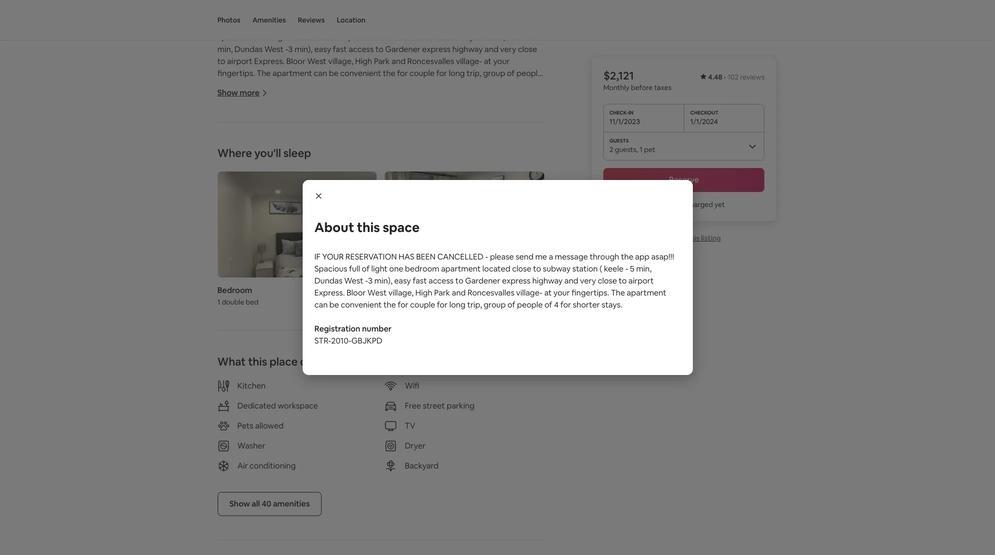 Task type: describe. For each thing, give the bounding box(es) containing it.
0 vertical spatial long
[[449, 68, 465, 79]]

living
[[385, 285, 407, 296]]

this for report
[[688, 234, 700, 243]]

convenient inside about this space dialog
[[341, 300, 382, 310]]

0 horizontal spatial gbjkpd
[[255, 116, 285, 127]]

0 vertical spatial be
[[329, 68, 339, 79]]

show for show more
[[217, 88, 238, 98]]

0 horizontal spatial the
[[257, 68, 271, 79]]

0 vertical spatial app
[[217, 20, 232, 31]]

subway inside about this space dialog
[[543, 264, 571, 274]]

0 vertical spatial park
[[374, 56, 390, 67]]

very inside about this space dialog
[[580, 276, 596, 286]]

reviews
[[740, 73, 765, 82]]

sofa
[[389, 298, 403, 307]]

more
[[240, 88, 260, 98]]

$2,121
[[604, 69, 634, 83]]

0 horizontal spatial village-
[[456, 56, 482, 67]]

0 vertical spatial airport
[[227, 56, 253, 67]]

dryer
[[405, 441, 426, 452]]

0 vertical spatial fingertips.
[[217, 68, 255, 79]]

space
[[383, 219, 420, 236]]

0 vertical spatial spacious
[[217, 32, 250, 43]]

0 horizontal spatial highway
[[452, 44, 483, 55]]

location button
[[337, 0, 366, 40]]

west left the sofa
[[368, 288, 387, 298]]

0 vertical spatial me
[[438, 8, 450, 19]]

show all 40 amenities
[[229, 499, 310, 510]]

you won't be charged yet
[[643, 200, 725, 209]]

send inside about this space dialog
[[516, 252, 534, 262]]

2010- inside registration number str-2010-gbjkpd
[[331, 336, 352, 346]]

gbjkpd inside registration number str-2010-gbjkpd
[[352, 336, 383, 346]]

0 horizontal spatial village,
[[328, 56, 353, 67]]

listing
[[701, 234, 721, 243]]

0 horizontal spatial very
[[500, 44, 516, 55]]

shorter inside about this space dialog
[[573, 300, 600, 310]]

trip, inside about this space dialog
[[467, 300, 482, 310]]

registration number str-2010-gbjkpd
[[315, 324, 392, 346]]

show more button
[[217, 88, 268, 98]]

amenities
[[252, 16, 286, 25]]

light inside about this space dialog
[[371, 264, 388, 274]]

0 horizontal spatial (
[[503, 32, 505, 43]]

free
[[405, 401, 421, 412]]

amenities
[[273, 499, 310, 510]]

0 vertical spatial your
[[493, 56, 510, 67]]

charged
[[686, 200, 713, 209]]

me inside about this space dialog
[[535, 252, 547, 262]]

0 horizontal spatial asap!!!
[[233, 20, 256, 31]]

0 horizontal spatial your
[[225, 8, 247, 19]]

photos button
[[217, 0, 240, 40]]

0 horizontal spatial a
[[452, 8, 456, 19]]

app inside about this space dialog
[[635, 252, 650, 262]]

allowed
[[255, 421, 284, 432]]

this for what
[[248, 355, 267, 369]]

cancelled inside about this space dialog
[[437, 252, 484, 262]]

0 vertical spatial at
[[484, 56, 492, 67]]

0 horizontal spatial high
[[355, 56, 372, 67]]

pets allowed
[[237, 421, 284, 432]]

bedroom inside about this space dialog
[[405, 264, 439, 274]]

( inside about this space dialog
[[600, 264, 602, 274]]

0 horizontal spatial please
[[393, 8, 417, 19]]

yet
[[715, 200, 725, 209]]

0 vertical spatial couple
[[410, 68, 435, 79]]

access inside about this space dialog
[[429, 276, 454, 286]]

location
[[337, 16, 366, 25]]

washer
[[237, 441, 265, 452]]

village- inside about this space dialog
[[516, 288, 543, 298]]

what
[[217, 355, 246, 369]]

full inside about this space dialog
[[349, 264, 360, 274]]

min), inside about this space dialog
[[374, 276, 393, 286]]

0 vertical spatial people
[[517, 68, 542, 79]]

double
[[222, 298, 244, 307]]

gardener inside about this space dialog
[[465, 276, 500, 286]]

0 horizontal spatial station
[[475, 32, 501, 43]]

str-2010-gbjkpd
[[217, 116, 285, 127]]

0 horizontal spatial light
[[274, 32, 291, 43]]

0 vertical spatial convenient
[[340, 68, 381, 79]]

4.48
[[708, 73, 723, 82]]

you
[[643, 200, 655, 209]]

conditioning
[[250, 461, 296, 472]]

4.48 · 102 reviews
[[708, 73, 765, 82]]

located inside about this space dialog
[[483, 264, 511, 274]]

if inside about this space dialog
[[315, 252, 321, 262]]

0 vertical spatial one
[[292, 32, 306, 43]]

be inside about this space dialog
[[330, 300, 339, 310]]

dedicated workspace
[[237, 401, 318, 412]]

0 horizontal spatial fast
[[333, 44, 347, 55]]

0 vertical spatial min),
[[295, 44, 313, 55]]

11/1/2023
[[610, 117, 640, 126]]

0 vertical spatial if
[[217, 8, 224, 19]]

0 vertical spatial express
[[422, 44, 451, 55]]

0 horizontal spatial 4
[[227, 80, 232, 91]]

0 vertical spatial trip,
[[467, 68, 482, 79]]

0 horizontal spatial subway
[[446, 32, 474, 43]]

room
[[409, 285, 429, 296]]

about
[[315, 219, 354, 236]]

free street parking
[[405, 401, 475, 412]]

0 horizontal spatial full
[[252, 32, 263, 43]]

0 horizontal spatial stays.
[[275, 80, 295, 91]]

0 vertical spatial send
[[419, 8, 437, 19]]

your inside about this space dialog
[[322, 252, 344, 262]]

reviews button
[[298, 0, 325, 40]]

0 vertical spatial roncesvalles
[[407, 56, 454, 67]]

roncesvalles inside about this space dialog
[[468, 288, 515, 298]]

0 horizontal spatial bedroom
[[308, 32, 342, 43]]

parking
[[447, 401, 475, 412]]

taxes
[[654, 83, 672, 92]]

offers
[[300, 355, 331, 369]]

str- inside registration number str-2010-gbjkpd
[[315, 336, 331, 346]]

report this listing
[[663, 234, 721, 243]]

0 vertical spatial located
[[385, 32, 413, 43]]

tv
[[405, 421, 415, 432]]

0 horizontal spatial bloor
[[286, 56, 306, 67]]

0 horizontal spatial keele
[[507, 32, 527, 43]]

keele inside about this space dialog
[[604, 264, 624, 274]]

0 vertical spatial gardener
[[385, 44, 421, 55]]

station inside about this space dialog
[[572, 264, 598, 274]]

0 horizontal spatial min,
[[217, 44, 233, 55]]

stays. inside about this space dialog
[[602, 300, 623, 310]]

registration
[[315, 324, 360, 334]]

1 vertical spatial be
[[676, 200, 685, 209]]

monthly
[[604, 83, 630, 92]]

40
[[262, 499, 271, 510]]

can inside about this space dialog
[[315, 300, 328, 310]]

number
[[362, 324, 392, 334]]

0 vertical spatial 2010-
[[234, 116, 255, 127]]

102
[[728, 73, 739, 82]]

$2,121 monthly before taxes
[[604, 69, 672, 92]]

show all 40 amenities button
[[217, 493, 322, 517]]

1/1/2024
[[690, 117, 718, 126]]

reviews
[[298, 16, 325, 25]]

where you'll sleep region
[[213, 146, 548, 311]]

people inside about this space dialog
[[517, 300, 543, 310]]

0 vertical spatial has
[[302, 8, 317, 19]]

workspace
[[278, 401, 318, 412]]

0 horizontal spatial message
[[458, 8, 491, 19]]

if your reservation has been cancelled - please send me a message through the app asap!!! spacious full of light one bedroom apartment located close to subway station ( keele - 5 min, dundas west -3 min), easy fast access to gardener express highway and very close to airport express. bloor west village, high park and roncesvalles village- at your fingertips. the apartment can be convenient the for couple for long trip, group of people of 4 for shorter stays. inside about this space dialog
[[315, 252, 674, 310]]

0 vertical spatial cancelled
[[340, 8, 387, 19]]

reserve button
[[604, 168, 765, 192]]

bedroom
[[217, 285, 252, 296]]



Task type: vqa. For each thing, say whether or not it's contained in the screenshot.
the $1,495
no



Task type: locate. For each thing, give the bounding box(es) containing it.
1 vertical spatial message
[[555, 252, 588, 262]]

fingertips.
[[217, 68, 255, 79], [572, 288, 609, 298]]

1 horizontal spatial airport
[[629, 276, 654, 286]]

photos
[[217, 16, 240, 25]]

cancelled
[[340, 8, 387, 19], [437, 252, 484, 262]]

about this space dialog
[[303, 180, 693, 375]]

at
[[484, 56, 492, 67], [544, 288, 552, 298]]

0 vertical spatial shorter
[[246, 80, 273, 91]]

dedicated
[[237, 401, 276, 412]]

group inside about this space dialog
[[484, 300, 506, 310]]

this inside dialog
[[357, 219, 380, 236]]

show left more
[[217, 88, 238, 98]]

1 vertical spatial 5
[[630, 264, 635, 274]]

express. up more
[[254, 56, 285, 67]]

village, up number
[[389, 288, 414, 298]]

1 vertical spatial show
[[229, 499, 250, 510]]

0 vertical spatial highway
[[452, 44, 483, 55]]

3
[[288, 44, 293, 55], [368, 276, 373, 286]]

reservation right photos button
[[249, 8, 300, 19]]

easy
[[314, 44, 331, 55], [394, 276, 411, 286]]

the inside about this space dialog
[[611, 288, 625, 298]]

5
[[533, 32, 538, 43], [630, 264, 635, 274]]

min),
[[295, 44, 313, 55], [374, 276, 393, 286]]

1 horizontal spatial has
[[399, 252, 414, 262]]

1 vertical spatial can
[[315, 300, 328, 310]]

this left listing
[[688, 234, 700, 243]]

be
[[329, 68, 339, 79], [676, 200, 685, 209], [330, 300, 339, 310]]

0 vertical spatial reservation
[[249, 8, 300, 19]]

1 vertical spatial located
[[483, 264, 511, 274]]

show
[[217, 88, 238, 98], [229, 499, 250, 510]]

what this place offers
[[217, 355, 331, 369]]

0 horizontal spatial been
[[319, 8, 339, 19]]

0 horizontal spatial through
[[493, 8, 522, 19]]

0 vertical spatial (
[[503, 32, 505, 43]]

your
[[493, 56, 510, 67], [554, 288, 570, 298]]

1 vertical spatial express.
[[315, 288, 345, 298]]

2010- down registration
[[331, 336, 352, 346]]

1 vertical spatial the
[[611, 288, 625, 298]]

light down amenities
[[274, 32, 291, 43]]

before
[[631, 83, 653, 92]]

airport
[[227, 56, 253, 67], [629, 276, 654, 286]]

0 horizontal spatial 1
[[217, 298, 220, 307]]

to
[[436, 32, 444, 43], [376, 44, 384, 55], [217, 56, 225, 67], [533, 264, 541, 274], [456, 276, 464, 286], [619, 276, 627, 286]]

0 horizontal spatial express.
[[254, 56, 285, 67]]

-
[[388, 8, 391, 19], [528, 32, 531, 43], [285, 44, 288, 55], [485, 252, 488, 262], [625, 264, 628, 274], [365, 276, 368, 286]]

0 horizontal spatial app
[[217, 20, 232, 31]]

1 inside bedroom 1 double bed
[[217, 298, 220, 307]]

a inside dialog
[[549, 252, 553, 262]]

0 vertical spatial dundas
[[235, 44, 263, 55]]

full down amenities
[[252, 32, 263, 43]]

very
[[500, 44, 516, 55], [580, 276, 596, 286]]

park inside about this space dialog
[[434, 288, 450, 298]]

2 vertical spatial be
[[330, 300, 339, 310]]

fingertips. inside about this space dialog
[[572, 288, 609, 298]]

high
[[355, 56, 372, 67], [415, 288, 433, 298]]

air conditioning
[[237, 461, 296, 472]]

airport inside about this space dialog
[[629, 276, 654, 286]]

access down location
[[349, 44, 374, 55]]

1 horizontal spatial 2010-
[[331, 336, 352, 346]]

1 vertical spatial shorter
[[573, 300, 600, 310]]

bedroom down reviews
[[308, 32, 342, 43]]

0 vertical spatial through
[[493, 8, 522, 19]]

·
[[724, 73, 726, 82]]

full down about this space
[[349, 264, 360, 274]]

access
[[349, 44, 374, 55], [429, 276, 454, 286]]

show more
[[217, 88, 260, 98]]

living room image
[[385, 172, 544, 278], [385, 172, 544, 278]]

1 horizontal spatial located
[[483, 264, 511, 274]]

1 horizontal spatial asap!!!
[[651, 252, 674, 262]]

trip,
[[467, 68, 482, 79], [467, 300, 482, 310]]

place
[[270, 355, 298, 369]]

me
[[438, 8, 450, 19], [535, 252, 547, 262]]

0 vertical spatial station
[[475, 32, 501, 43]]

1 vertical spatial your
[[554, 288, 570, 298]]

reservation inside about this space dialog
[[346, 252, 397, 262]]

your
[[225, 8, 247, 19], [322, 252, 344, 262]]

min), up the sofa
[[374, 276, 393, 286]]

west left living
[[344, 276, 364, 286]]

access right living
[[429, 276, 454, 286]]

1 horizontal spatial one
[[389, 264, 403, 274]]

0 vertical spatial your
[[225, 8, 247, 19]]

group
[[483, 68, 505, 79], [484, 300, 506, 310]]

one inside about this space dialog
[[389, 264, 403, 274]]

if left amenities button
[[217, 8, 224, 19]]

bed inside bedroom 1 double bed
[[246, 298, 259, 307]]

message
[[458, 8, 491, 19], [555, 252, 588, 262]]

0 vertical spatial if your reservation has been cancelled - please send me a message through the app asap!!! spacious full of light one bedroom apartment located close to subway station ( keele - 5 min, dundas west -3 min), easy fast access to gardener express highway and very close to airport express. bloor west village, high park and roncesvalles village- at your fingertips. the apartment can be convenient the for couple for long trip, group of people of 4 for shorter stays.
[[217, 8, 544, 91]]

one up living
[[389, 264, 403, 274]]

2010- down show more button
[[234, 116, 255, 127]]

pets
[[237, 421, 253, 432]]

bedroom 1 double bed
[[217, 285, 259, 307]]

apartment
[[344, 32, 384, 43], [273, 68, 312, 79], [441, 264, 481, 274], [627, 288, 667, 298]]

bed down room at the left bottom of page
[[405, 298, 417, 307]]

0 horizontal spatial send
[[419, 8, 437, 19]]

min,
[[217, 44, 233, 55], [636, 264, 652, 274]]

1 horizontal spatial 5
[[630, 264, 635, 274]]

fast
[[333, 44, 347, 55], [413, 276, 427, 286]]

you'll
[[254, 146, 281, 160]]

roncesvalles
[[407, 56, 454, 67], [468, 288, 515, 298]]

this left space
[[357, 219, 380, 236]]

easy inside about this space dialog
[[394, 276, 411, 286]]

has inside about this space dialog
[[399, 252, 414, 262]]

gbjkpd up you'll
[[255, 116, 285, 127]]

village-
[[456, 56, 482, 67], [516, 288, 543, 298]]

spacious inside about this space dialog
[[315, 264, 347, 274]]

express inside about this space dialog
[[502, 276, 531, 286]]

bedroom up room at the left bottom of page
[[405, 264, 439, 274]]

bed
[[246, 298, 259, 307], [405, 298, 417, 307]]

village,
[[328, 56, 353, 67], [389, 288, 414, 298]]

all
[[252, 499, 260, 510]]

for
[[397, 68, 408, 79], [436, 68, 447, 79], [233, 80, 244, 91], [398, 300, 409, 310], [437, 300, 448, 310], [561, 300, 571, 310]]

1 vertical spatial station
[[572, 264, 598, 274]]

1 1 from the left
[[217, 298, 220, 307]]

living room 1 sofa bed
[[385, 285, 429, 307]]

0 vertical spatial fast
[[333, 44, 347, 55]]

spacious down photos
[[217, 32, 250, 43]]

5 inside about this space dialog
[[630, 264, 635, 274]]

1 vertical spatial express
[[502, 276, 531, 286]]

report this listing button
[[647, 234, 721, 243]]

please inside about this space dialog
[[490, 252, 514, 262]]

your left amenities button
[[225, 8, 247, 19]]

long inside about this space dialog
[[449, 300, 466, 310]]

has right amenities
[[302, 8, 317, 19]]

gbjkpd down number
[[352, 336, 383, 346]]

1 bed from the left
[[246, 298, 259, 307]]

1 horizontal spatial station
[[572, 264, 598, 274]]

bed right "double"
[[246, 298, 259, 307]]

1 vertical spatial couple
[[410, 300, 435, 310]]

about this space
[[315, 219, 420, 236]]

this for about
[[357, 219, 380, 236]]

min, inside about this space dialog
[[636, 264, 652, 274]]

1 horizontal spatial please
[[490, 252, 514, 262]]

4
[[227, 80, 232, 91], [554, 300, 559, 310]]

0 horizontal spatial at
[[484, 56, 492, 67]]

sleep
[[283, 146, 311, 160]]

park
[[374, 56, 390, 67], [434, 288, 450, 298]]

show for show all 40 amenities
[[229, 499, 250, 510]]

1 horizontal spatial full
[[349, 264, 360, 274]]

spacious
[[217, 32, 250, 43], [315, 264, 347, 274]]

bloor down reviews
[[286, 56, 306, 67]]

1 vertical spatial 3
[[368, 276, 373, 286]]

the
[[257, 68, 271, 79], [611, 288, 625, 298]]

report
[[663, 234, 686, 243]]

this
[[357, 219, 380, 236], [688, 234, 700, 243], [248, 355, 267, 369]]

1 horizontal spatial keele
[[604, 264, 624, 274]]

min), down reviews
[[295, 44, 313, 55]]

bloor inside about this space dialog
[[347, 288, 366, 298]]

0 vertical spatial 4
[[227, 80, 232, 91]]

2 1 from the left
[[385, 298, 388, 307]]

1 vertical spatial very
[[580, 276, 596, 286]]

0 horizontal spatial access
[[349, 44, 374, 55]]

0 horizontal spatial one
[[292, 32, 306, 43]]

air
[[237, 461, 248, 472]]

1 horizontal spatial roncesvalles
[[468, 288, 515, 298]]

stays.
[[275, 80, 295, 91], [602, 300, 623, 310]]

light up living
[[371, 264, 388, 274]]

people
[[517, 68, 542, 79], [517, 300, 543, 310]]

high right living
[[415, 288, 433, 298]]

been inside about this space dialog
[[416, 252, 436, 262]]

highway
[[452, 44, 483, 55], [532, 276, 563, 286]]

high inside about this space dialog
[[415, 288, 433, 298]]

spacious down about
[[315, 264, 347, 274]]

reservation down about this space
[[346, 252, 397, 262]]

0 vertical spatial min,
[[217, 44, 233, 55]]

1 vertical spatial village-
[[516, 288, 543, 298]]

bedroom image
[[217, 172, 377, 278], [217, 172, 377, 278]]

village, inside about this space dialog
[[389, 288, 414, 298]]

1 horizontal spatial fast
[[413, 276, 427, 286]]

0 horizontal spatial this
[[248, 355, 267, 369]]

fast inside about this space dialog
[[413, 276, 427, 286]]

0 vertical spatial bedroom
[[308, 32, 342, 43]]

won't
[[657, 200, 675, 209]]

wifi
[[405, 381, 419, 392]]

bed inside "living room 1 sofa bed"
[[405, 298, 417, 307]]

0 vertical spatial the
[[257, 68, 271, 79]]

0 horizontal spatial 3
[[288, 44, 293, 55]]

1 left the sofa
[[385, 298, 388, 307]]

0 vertical spatial 5
[[533, 32, 538, 43]]

0 horizontal spatial reservation
[[249, 8, 300, 19]]

express
[[422, 44, 451, 55], [502, 276, 531, 286]]

0 vertical spatial full
[[252, 32, 263, 43]]

1 vertical spatial spacious
[[315, 264, 347, 274]]

str-
[[217, 116, 234, 127], [315, 336, 331, 346]]

easy down 'reviews' button
[[314, 44, 331, 55]]

1 horizontal spatial park
[[434, 288, 450, 298]]

asap!!! inside about this space dialog
[[651, 252, 674, 262]]

0 horizontal spatial 5
[[533, 32, 538, 43]]

has down space
[[399, 252, 414, 262]]

1 vertical spatial bloor
[[347, 288, 366, 298]]

backyard
[[405, 461, 439, 472]]

2 bed from the left
[[405, 298, 417, 307]]

1 horizontal spatial reservation
[[346, 252, 397, 262]]

where
[[217, 146, 252, 160]]

village, down location
[[328, 56, 353, 67]]

couple inside about this space dialog
[[410, 300, 435, 310]]

your down about
[[322, 252, 344, 262]]

1 horizontal spatial this
[[357, 219, 380, 236]]

where you'll sleep
[[217, 146, 311, 160]]

0 horizontal spatial easy
[[314, 44, 331, 55]]

(
[[503, 32, 505, 43], [600, 264, 602, 274]]

0 vertical spatial group
[[483, 68, 505, 79]]

app left amenities button
[[217, 20, 232, 31]]

express. inside about this space dialog
[[315, 288, 345, 298]]

long
[[449, 68, 465, 79], [449, 300, 466, 310]]

bloor left living
[[347, 288, 366, 298]]

has
[[302, 8, 317, 19], [399, 252, 414, 262]]

amenities button
[[252, 0, 286, 40]]

dundas inside about this space dialog
[[315, 276, 343, 286]]

str- down show more
[[217, 116, 234, 127]]

app down report this listing button
[[635, 252, 650, 262]]

0 vertical spatial gbjkpd
[[255, 116, 285, 127]]

keele
[[507, 32, 527, 43], [604, 264, 624, 274]]

1 vertical spatial (
[[600, 264, 602, 274]]

please
[[393, 8, 417, 19], [490, 252, 514, 262]]

west down reviews
[[307, 56, 327, 67]]

1 horizontal spatial bed
[[405, 298, 417, 307]]

1 vertical spatial at
[[544, 288, 552, 298]]

0 vertical spatial light
[[274, 32, 291, 43]]

high down location
[[355, 56, 372, 67]]

bloor
[[286, 56, 306, 67], [347, 288, 366, 298]]

shorter
[[246, 80, 273, 91], [573, 300, 600, 310]]

at inside about this space dialog
[[544, 288, 552, 298]]

kitchen
[[237, 381, 266, 392]]

1 vertical spatial highway
[[532, 276, 563, 286]]

0 vertical spatial can
[[314, 68, 327, 79]]

street
[[423, 401, 445, 412]]

west down amenities
[[264, 44, 284, 55]]

fast down location button
[[333, 44, 347, 55]]

this up kitchen
[[248, 355, 267, 369]]

0 horizontal spatial has
[[302, 8, 317, 19]]

0 vertical spatial str-
[[217, 116, 234, 127]]

reserve
[[669, 175, 699, 185]]

1 horizontal spatial express
[[502, 276, 531, 286]]

message inside about this space dialog
[[555, 252, 588, 262]]

dundas up registration
[[315, 276, 343, 286]]

dundas down photos button
[[235, 44, 263, 55]]

one down reviews
[[292, 32, 306, 43]]

gbjkpd
[[255, 116, 285, 127], [352, 336, 383, 346]]

and
[[485, 44, 499, 55], [392, 56, 406, 67], [565, 276, 578, 286], [452, 288, 466, 298]]

4 inside about this space dialog
[[554, 300, 559, 310]]

3 inside about this space dialog
[[368, 276, 373, 286]]

1 horizontal spatial min),
[[374, 276, 393, 286]]

your inside about this space dialog
[[554, 288, 570, 298]]

1 horizontal spatial subway
[[543, 264, 571, 274]]

show left all
[[229, 499, 250, 510]]

show inside button
[[229, 499, 250, 510]]

str- down registration
[[315, 336, 331, 346]]

0 vertical spatial very
[[500, 44, 516, 55]]

0 horizontal spatial shorter
[[246, 80, 273, 91]]

1 horizontal spatial your
[[554, 288, 570, 298]]

through inside about this space dialog
[[590, 252, 619, 262]]

fast right living
[[413, 276, 427, 286]]

1 horizontal spatial 4
[[554, 300, 559, 310]]

easy up the sofa
[[394, 276, 411, 286]]

station
[[475, 32, 501, 43], [572, 264, 598, 274]]

1 horizontal spatial light
[[371, 264, 388, 274]]

if down about
[[315, 252, 321, 262]]

express. up registration
[[315, 288, 345, 298]]

1 inside "living room 1 sofa bed"
[[385, 298, 388, 307]]

0 horizontal spatial if
[[217, 8, 224, 19]]

1 left "double"
[[217, 298, 220, 307]]

0 horizontal spatial your
[[493, 56, 510, 67]]

highway inside about this space dialog
[[532, 276, 563, 286]]

1 horizontal spatial 3
[[368, 276, 373, 286]]

0 vertical spatial please
[[393, 8, 417, 19]]

0 vertical spatial bloor
[[286, 56, 306, 67]]



